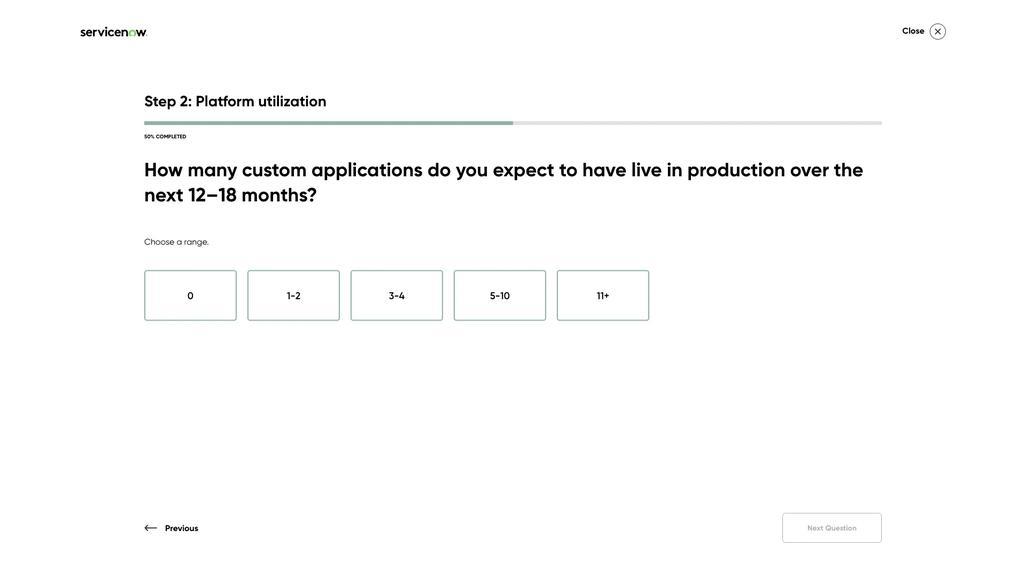 Task type: vqa. For each thing, say whether or not it's contained in the screenshot.
Scale
no



Task type: describe. For each thing, give the bounding box(es) containing it.
to inside the your servicenow® platform team establishes, maintains, and extends servicenow as a strategic business platform in your organization. the strongest servicenow platform teams have the right number of people with the skills to support the now platform®.
[[600, 284, 609, 295]]

to inside the how many custom applications do you expect to have live in production over the next 12–18 months?
[[559, 158, 578, 181]]

1 horizontal spatial servicenow
[[692, 269, 744, 281]]

maintains,
[[662, 255, 707, 267]]

over
[[790, 158, 829, 181]]

step
[[144, 91, 176, 110]]

team inside the use the platform team estimator to find out how many people you need to build your team and get a shareable estimate report.
[[535, 313, 559, 324]]

the inside the your servicenow® platform team establishes, maintains, and extends servicenow as a strategic business platform in your organization. the strongest servicenow platform teams have the right number of people with the skills to support the now platform®.
[[630, 269, 646, 281]]

strategic
[[842, 255, 881, 267]]

skills
[[578, 284, 598, 295]]

10
[[500, 290, 510, 301]]

do
[[427, 158, 451, 181]]

customer success center link
[[21, 30, 257, 46]]

platform®.
[[688, 284, 735, 295]]

1-2
[[287, 290, 300, 301]]

2 horizontal spatial servicenow
[[767, 255, 818, 267]]

months?
[[242, 183, 317, 206]]

close
[[902, 25, 924, 36]]

shareable
[[486, 327, 530, 339]]

now
[[666, 284, 685, 295]]

establishes,
[[608, 255, 659, 267]]

11+
[[597, 290, 609, 301]]

use
[[460, 313, 476, 324]]

4
[[399, 290, 405, 301]]

people inside the your servicenow® platform team establishes, maintains, and extends servicenow as a strategic business platform in your organization. the strongest servicenow platform teams have the right number of people with the skills to support the now platform®.
[[507, 284, 538, 295]]

world
[[116, 526, 138, 536]]

number
[[460, 284, 493, 295]]

expect
[[493, 158, 554, 181]]

your for team
[[813, 313, 832, 324]]

have inside the how many custom applications do you expect to have live in production over the next 12–18 months?
[[582, 158, 627, 181]]

the inside the how many custom applications do you expect to have live in production over the next 12–18 months?
[[834, 158, 863, 181]]

strongest
[[649, 269, 690, 281]]

applications
[[311, 158, 423, 181]]

0 horizontal spatial with
[[165, 526, 181, 536]]

team inside servicenow platform team estimator
[[460, 188, 545, 231]]

how many custom applications do you expect to have live in production over the next 12–18 months?
[[144, 158, 863, 206]]

1-
[[287, 290, 295, 301]]

right
[[857, 269, 877, 281]]

use the platform team estimator to find out how many people you need to build your team and get a shareable estimate report.
[[460, 313, 878, 339]]

0
[[187, 290, 194, 301]]

2 horizontal spatial platform
[[746, 269, 783, 281]]

0 horizontal spatial platform
[[499, 269, 537, 281]]

organization.
[[570, 269, 628, 281]]

success
[[162, 30, 209, 46]]

how
[[653, 313, 671, 324]]

servicenow platform team estimator
[[460, 144, 789, 231]]

to left build at the right of the page
[[777, 313, 787, 324]]

build
[[789, 313, 811, 324]]

a inside the use the platform team estimator to find out how many people you need to build your team and get a shareable estimate report.
[[477, 327, 484, 339]]

many inside the use the platform team estimator to find out how many people you need to build your team and get a shareable estimate report.
[[673, 313, 698, 324]]

estimator inside the use the platform team estimator to find out how many people you need to build your team and get a shareable estimate report.
[[561, 313, 603, 324]]

custom
[[242, 158, 307, 181]]

and inside the your servicenow® platform team establishes, maintains, and extends servicenow as a strategic business platform in your organization. the strongest servicenow platform teams have the right number of people with the skills to support the now platform®.
[[709, 255, 727, 267]]

business
[[460, 269, 497, 281]]

your
[[460, 255, 479, 267]]

of
[[496, 284, 505, 295]]

next
[[144, 183, 184, 206]]

12–18
[[188, 183, 237, 206]]

servicenow®
[[481, 255, 541, 267]]

support
[[612, 284, 646, 295]]



Task type: locate. For each thing, give the bounding box(es) containing it.
have
[[582, 158, 627, 181], [816, 269, 838, 281]]

1 vertical spatial the
[[99, 526, 113, 536]]

0 vertical spatial a
[[177, 236, 182, 247]]

platform inside the use the platform team estimator to find out how many people you need to build your team and get a shareable estimate report.
[[495, 313, 532, 324]]

utilization
[[258, 91, 326, 110]]

the left world
[[99, 526, 113, 536]]

0 vertical spatial in
[[667, 158, 683, 181]]

a right the as
[[833, 255, 840, 267]]

0 horizontal spatial you
[[456, 158, 488, 181]]

a inside the your servicenow® platform team establishes, maintains, and extends servicenow as a strategic business platform in your organization. the strongest servicenow platform teams have the right number of people with the skills to support the now platform®.
[[833, 255, 840, 267]]

your
[[549, 269, 568, 281], [813, 313, 832, 324]]

you inside the how many custom applications do you expect to have live in production over the next 12–18 months?
[[456, 158, 488, 181]]

platform for utilization
[[196, 91, 254, 110]]

in right "live"
[[667, 158, 683, 181]]

the left the now
[[649, 284, 663, 295]]

3-4
[[389, 290, 405, 301]]

1 vertical spatial with
[[165, 526, 181, 536]]

the
[[834, 158, 863, 181], [840, 269, 855, 281], [561, 284, 576, 295], [649, 284, 663, 295], [478, 313, 493, 324]]

you left need
[[734, 313, 750, 324]]

the down establishes,
[[630, 269, 646, 281]]

0 horizontal spatial a
[[177, 236, 182, 247]]

0 horizontal spatial the
[[99, 526, 113, 536]]

and
[[709, 255, 727, 267], [860, 313, 878, 324]]

1 horizontal spatial a
[[477, 327, 484, 339]]

0 vertical spatial you
[[456, 158, 488, 181]]

0 vertical spatial servicenow
[[460, 144, 646, 187]]

1 vertical spatial team
[[834, 313, 858, 324]]

1 horizontal spatial the
[[630, 269, 646, 281]]

1 horizontal spatial many
[[673, 313, 698, 324]]

1 vertical spatial people
[[700, 313, 732, 324]]

1 vertical spatial platform
[[654, 144, 789, 187]]

in inside the your servicenow® platform team establishes, maintains, and extends servicenow as a strategic business platform in your organization. the strongest servicenow platform teams have the right number of people with the skills to support the now platform®.
[[539, 269, 546, 281]]

step 2: platform utilization
[[144, 91, 326, 110]]

people
[[507, 284, 538, 295], [700, 313, 732, 324]]

and left extends at right
[[709, 255, 727, 267]]

2:
[[180, 91, 192, 110]]

1 vertical spatial estimator
[[561, 313, 603, 324]]

team down expect
[[460, 188, 545, 231]]

estimator up report.
[[561, 313, 603, 324]]

many up 12–18 on the left of the page
[[188, 158, 237, 181]]

many right how
[[673, 313, 698, 324]]

0 vertical spatial with
[[541, 284, 559, 295]]

have left "live"
[[582, 158, 627, 181]]

find
[[617, 313, 633, 324]]

1 horizontal spatial have
[[816, 269, 838, 281]]

0 vertical spatial and
[[709, 255, 727, 267]]

0 vertical spatial team
[[583, 255, 606, 267]]

1 vertical spatial team
[[535, 313, 559, 324]]

the right use
[[478, 313, 493, 324]]

0 vertical spatial platform
[[196, 91, 254, 110]]

0 horizontal spatial many
[[188, 158, 237, 181]]

1 horizontal spatial in
[[667, 158, 683, 181]]

completed
[[156, 133, 186, 140]]

you right do
[[456, 158, 488, 181]]

1 horizontal spatial platform
[[495, 313, 532, 324]]

your right build at the right of the page
[[813, 313, 832, 324]]

1 horizontal spatial team
[[834, 313, 858, 324]]

0 vertical spatial many
[[188, 158, 237, 181]]

estimator inside servicenow platform team estimator
[[554, 188, 704, 231]]

customer success center
[[102, 30, 253, 46]]

and down right
[[860, 313, 878, 324]]

servicenow inside servicenow platform team estimator
[[460, 144, 646, 187]]

0 vertical spatial estimator
[[554, 188, 704, 231]]

0 horizontal spatial have
[[582, 158, 627, 181]]

choose a range.
[[144, 236, 209, 247]]

the inside the use the platform team estimator to find out how many people you need to build your team and get a shareable estimate report.
[[478, 313, 493, 324]]

the
[[630, 269, 646, 281], [99, 526, 113, 536]]

to down organization.
[[600, 284, 609, 295]]

people down platform®. at the right of page
[[700, 313, 732, 324]]

0 horizontal spatial in
[[539, 269, 546, 281]]

need
[[752, 313, 775, 324]]

0 horizontal spatial servicenow
[[460, 144, 646, 187]]

production
[[687, 158, 785, 181]]

many inside the how many custom applications do you expect to have live in production over the next 12–18 months?
[[188, 158, 237, 181]]

team
[[460, 188, 545, 231], [535, 313, 559, 324]]

center
[[213, 30, 253, 46]]

platform down extends at right
[[746, 269, 783, 281]]

have down the as
[[816, 269, 838, 281]]

teams
[[786, 269, 813, 281]]

the right over
[[834, 158, 863, 181]]

as
[[821, 255, 831, 267]]

0 horizontal spatial your
[[549, 269, 568, 281]]

platform
[[196, 91, 254, 110], [654, 144, 789, 187], [495, 313, 532, 324]]

get
[[460, 327, 475, 339]]

choose
[[144, 236, 174, 247]]

0 horizontal spatial people
[[507, 284, 538, 295]]

customer
[[102, 30, 159, 46]]

0 vertical spatial have
[[582, 158, 627, 181]]

1 vertical spatial your
[[813, 313, 832, 324]]

2 horizontal spatial a
[[833, 255, 840, 267]]

the left right
[[840, 269, 855, 281]]

a right get
[[477, 327, 484, 339]]

your inside the use the platform team estimator to find out how many people you need to build your team and get a shareable estimate report.
[[813, 313, 832, 324]]

range.
[[184, 236, 209, 247]]

2 vertical spatial platform
[[495, 313, 532, 324]]

team
[[583, 255, 606, 267], [834, 313, 858, 324]]

extends
[[729, 255, 764, 267]]

you
[[456, 158, 488, 181], [734, 313, 750, 324]]

0 vertical spatial team
[[460, 188, 545, 231]]

0 horizontal spatial platform
[[196, 91, 254, 110]]

your inside the your servicenow® platform team establishes, maintains, and extends servicenow as a strategic business platform in your organization. the strongest servicenow platform teams have the right number of people with the skills to support the now platform®.
[[549, 269, 568, 281]]

platform up skills
[[543, 255, 580, 267]]

2 vertical spatial a
[[477, 327, 484, 339]]

with right works
[[165, 526, 181, 536]]

1 horizontal spatial platform
[[543, 255, 580, 267]]

1 horizontal spatial people
[[700, 313, 732, 324]]

in inside the how many custom applications do you expect to have live in production over the next 12–18 months?
[[667, 158, 683, 181]]

works
[[140, 526, 162, 536]]

the world works with servicenow™
[[99, 526, 234, 536]]

live
[[631, 158, 662, 181]]

your servicenow® platform team establishes, maintains, and extends servicenow as a strategic business platform in your organization. the strongest servicenow platform teams have the right number of people with the skills to support the now platform®.
[[460, 255, 881, 295]]

1 horizontal spatial with
[[541, 284, 559, 295]]

1 vertical spatial a
[[833, 255, 840, 267]]

50% completed
[[144, 133, 186, 140]]

2
[[295, 290, 300, 301]]

1 horizontal spatial you
[[734, 313, 750, 324]]

to right expect
[[559, 158, 578, 181]]

1 vertical spatial servicenow
[[767, 255, 818, 267]]

team up estimate
[[535, 313, 559, 324]]

5-
[[490, 290, 500, 301]]

team inside the your servicenow® platform team establishes, maintains, and extends servicenow as a strategic business platform in your organization. the strongest servicenow platform teams have the right number of people with the skills to support the now platform®.
[[583, 255, 606, 267]]

50%
[[144, 133, 155, 140]]

how
[[144, 158, 183, 181]]

the left skills
[[561, 284, 576, 295]]

platform for team
[[495, 313, 532, 324]]

1 vertical spatial and
[[860, 313, 878, 324]]

1 horizontal spatial your
[[813, 313, 832, 324]]

and inside the use the platform team estimator to find out how many people you need to build your team and get a shareable estimate report.
[[860, 313, 878, 324]]

estimator down "live"
[[554, 188, 704, 231]]

to
[[559, 158, 578, 181], [600, 284, 609, 295], [605, 313, 614, 324], [777, 313, 787, 324]]

people right of
[[507, 284, 538, 295]]

2 vertical spatial servicenow
[[692, 269, 744, 281]]

a left range.
[[177, 236, 182, 247]]

in down servicenow®
[[539, 269, 546, 281]]

to left find
[[605, 313, 614, 324]]

0 horizontal spatial and
[[709, 255, 727, 267]]

3-
[[389, 290, 399, 301]]

0 vertical spatial your
[[549, 269, 568, 281]]

team inside the use the platform team estimator to find out how many people you need to build your team and get a shareable estimate report.
[[834, 313, 858, 324]]

platform
[[543, 255, 580, 267], [499, 269, 537, 281], [746, 269, 783, 281]]

servicenow
[[460, 144, 646, 187], [767, 255, 818, 267], [692, 269, 744, 281]]

0 horizontal spatial team
[[583, 255, 606, 267]]

out
[[635, 313, 650, 324]]

1 vertical spatial have
[[816, 269, 838, 281]]

report.
[[573, 327, 602, 339]]

in
[[667, 158, 683, 181], [539, 269, 546, 281]]

you inside the use the platform team estimator to find out how many people you need to build your team and get a shareable estimate report.
[[734, 313, 750, 324]]

your left organization.
[[549, 269, 568, 281]]

people inside the use the platform team estimator to find out how many people you need to build your team and get a shareable estimate report.
[[700, 313, 732, 324]]

previous
[[165, 523, 198, 533]]

1 vertical spatial in
[[539, 269, 546, 281]]

with
[[541, 284, 559, 295], [165, 526, 181, 536]]

many
[[188, 158, 237, 181], [673, 313, 698, 324]]

estimate
[[532, 327, 571, 339]]

platform down servicenow®
[[499, 269, 537, 281]]

5-10
[[490, 290, 510, 301]]

platform inside servicenow platform team estimator
[[654, 144, 789, 187]]

1 vertical spatial many
[[673, 313, 698, 324]]

team up organization.
[[583, 255, 606, 267]]

0 vertical spatial the
[[630, 269, 646, 281]]

team right build at the right of the page
[[834, 313, 858, 324]]

0 vertical spatial people
[[507, 284, 538, 295]]

1 vertical spatial you
[[734, 313, 750, 324]]

a
[[177, 236, 182, 247], [833, 255, 840, 267], [477, 327, 484, 339]]

1 horizontal spatial and
[[860, 313, 878, 324]]

have inside the your servicenow® platform team establishes, maintains, and extends servicenow as a strategic business platform in your organization. the strongest servicenow platform teams have the right number of people with the skills to support the now platform®.
[[816, 269, 838, 281]]

with left skills
[[541, 284, 559, 295]]

servicenow™
[[184, 526, 234, 536]]

with inside the your servicenow® platform team establishes, maintains, and extends servicenow as a strategic business platform in your organization. the strongest servicenow platform teams have the right number of people with the skills to support the now platform®.
[[541, 284, 559, 295]]

estimator
[[554, 188, 704, 231], [561, 313, 603, 324]]

your for organization.
[[549, 269, 568, 281]]

2 horizontal spatial platform
[[654, 144, 789, 187]]



